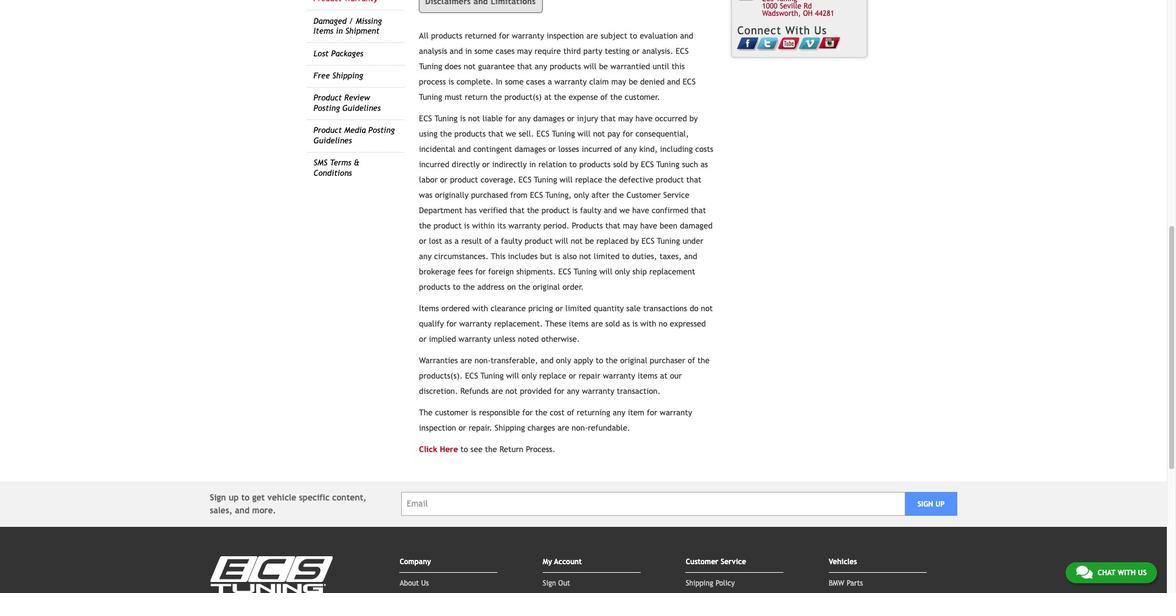 Task type: describe. For each thing, give the bounding box(es) containing it.
not up also
[[571, 236, 583, 245]]

wadsworth,
[[762, 9, 801, 18]]

claim
[[589, 77, 609, 86]]

0 vertical spatial by
[[690, 114, 698, 123]]

may up replaced
[[623, 221, 638, 230]]

0 vertical spatial be
[[599, 62, 608, 71]]

analysis
[[419, 46, 447, 56]]

oh
[[803, 9, 813, 18]]

about us link
[[400, 579, 429, 587]]

0 vertical spatial incurred
[[582, 144, 612, 154]]

the right on
[[518, 282, 531, 291]]

sms
[[314, 158, 328, 167]]

conditions
[[314, 168, 352, 178]]

Email email field
[[401, 492, 905, 516]]

2 horizontal spatial shipping
[[686, 579, 714, 587]]

1 horizontal spatial we
[[620, 206, 630, 215]]

connect
[[738, 24, 782, 37]]

items inside damaged / missing items in shipment
[[314, 26, 334, 36]]

product(s)
[[505, 92, 542, 102]]

ecs inside warranties are non-transferable, and only apply to the original purchaser of the products(s). ecs tuning will only replace or repair warranty items at our discretion. refunds are not provided for any warranty transaction.
[[465, 371, 478, 380]]

does
[[445, 62, 461, 71]]

and up does
[[450, 46, 463, 56]]

charges
[[528, 423, 555, 432]]

chat
[[1098, 569, 1116, 577]]

or inside warranties are non-transferable, and only apply to the original purchaser of the products(s). ecs tuning will only replace or repair warranty items at our discretion. refunds are not provided for any warranty transaction.
[[569, 371, 576, 380]]

0 vertical spatial we
[[506, 129, 516, 138]]

of down pay
[[615, 144, 622, 154]]

clearance
[[491, 304, 526, 313]]

for up charges
[[523, 408, 533, 417]]

are inside the customer is responsible for the cost of returning any item for warranty inspection or repair. shipping charges are non-refundable.
[[558, 423, 569, 432]]

any inside warranties are non-transferable, and only apply to the original purchaser of the products(s). ecs tuning will only replace or repair warranty items at our discretion. refunds are not provided for any warranty transaction.
[[567, 386, 580, 396]]

responsible
[[479, 408, 520, 417]]

ecs up duties,
[[642, 236, 655, 245]]

tuning down "process"
[[419, 92, 442, 102]]

sign for sign up
[[918, 500, 934, 508]]

1 vertical spatial incurred
[[419, 160, 450, 169]]

or right labor
[[440, 175, 448, 184]]

not inside warranties are non-transferable, and only apply to the original purchaser of the products(s). ecs tuning will only replace or repair warranty items at our discretion. refunds are not provided for any warranty transaction.
[[506, 386, 518, 396]]

shipments.
[[516, 267, 556, 276]]

may down warrantied
[[612, 77, 627, 86]]

ecs up the this
[[676, 46, 689, 56]]

to down fees
[[453, 282, 461, 291]]

and inside sign up to get vehicle specific content, sales, and more.
[[235, 505, 250, 515]]

or down contingent
[[482, 160, 490, 169]]

product up but
[[525, 236, 553, 245]]

original inside warranties are non-transferable, and only apply to the original purchaser of the products(s). ecs tuning will only replace or repair warranty items at our discretion. refunds are not provided for any warranty transaction.
[[620, 356, 648, 365]]

tuning up order.
[[574, 267, 597, 276]]

products down losses
[[579, 160, 611, 169]]

the customer is responsible for the cost of returning any item for warranty inspection or repair. shipping charges are non-refundable.
[[419, 408, 692, 432]]

the down in at left top
[[490, 92, 502, 102]]

shipping inside the customer is responsible for the cost of returning any item for warranty inspection or repair. shipping charges are non-refundable.
[[495, 423, 525, 432]]

transaction.
[[617, 386, 661, 396]]

process
[[419, 77, 446, 86]]

third
[[564, 46, 581, 56]]

with
[[786, 24, 811, 37]]

the right after
[[612, 190, 624, 200]]

get
[[252, 492, 265, 502]]

0 vertical spatial some
[[475, 46, 493, 56]]

may up pay
[[618, 114, 633, 123]]

0 horizontal spatial us
[[421, 579, 429, 587]]

and down the this
[[667, 77, 680, 86]]

warranty up transaction.
[[603, 371, 635, 380]]

lost packages
[[314, 49, 364, 58]]

to left duties,
[[622, 252, 630, 261]]

replace inside ecs tuning is not liable for any damages or injury that may have occurred by using the products that we sell. ecs tuning will not pay for consequential, incidental and contingent damages or losses incurred of any kind, including costs incurred directly or indirectly in relation to products sold by ecs tuning such as labor or product coverage. ecs tuning will replace the defective product that was originally purchased from ecs tuning, only after the customer service department has verified that the product is faulty and we have confirmed that the product is within its warranty period. products that may have been damaged or lost as a result of a faulty product will not be replaced by ecs tuning under any circumstances. this includes but is also not limited to duties, taxes, and brokerage fees for foreign shipments. ecs tuning will only ship replacement products to the address on the original order.
[[575, 175, 602, 184]]

for inside items ordered with clearance pricing or limited quantity sale transactions do not qualify for warranty replacement. these items are sold as is with no expressed or implied warranty unless noted otherwise.
[[446, 319, 457, 328]]

circumstances.
[[434, 252, 489, 261]]

result
[[461, 236, 482, 245]]

vehicles
[[829, 557, 857, 566]]

warranty down ordered
[[459, 319, 492, 328]]

1 vertical spatial be
[[629, 77, 638, 86]]

replaced
[[597, 236, 628, 245]]

will down replaced
[[599, 267, 613, 276]]

will up tuning,
[[560, 175, 573, 184]]

inspection inside the customer is responsible for the cost of returning any item for warranty inspection or repair. shipping charges are non-refundable.
[[419, 423, 456, 432]]

warranty inside the customer is responsible for the cost of returning any item for warranty inspection or repair. shipping charges are non-refundable.
[[660, 408, 692, 417]]

foreign
[[488, 267, 514, 276]]

be inside ecs tuning is not liable for any damages or injury that may have occurred by using the products that we sell. ecs tuning will not pay for consequential, incidental and contingent damages or losses incurred of any kind, including costs incurred directly or indirectly in relation to products sold by ecs tuning such as labor or product coverage. ecs tuning will replace the defective product that was originally purchased from ecs tuning, only after the customer service department has verified that the product is faulty and we have confirmed that the product is within its warranty period. products that may have been damaged or lost as a result of a faulty product will not be replaced by ecs tuning under any circumstances. this includes but is also not limited to duties, taxes, and brokerage fees for foreign shipments. ecs tuning will only ship replacement products to the address on the original order.
[[585, 236, 594, 245]]

product up period.
[[542, 206, 570, 215]]

damaged
[[680, 221, 713, 230]]

bmw parts
[[829, 579, 863, 587]]

sign out link
[[543, 579, 570, 587]]

the down from
[[527, 206, 539, 215]]

also
[[563, 252, 577, 261]]

not left liable
[[468, 114, 480, 123]]

for inside warranties are non-transferable, and only apply to the original purchaser of the products(s). ecs tuning will only replace or repair warranty items at our discretion. refunds are not provided for any warranty transaction.
[[554, 386, 565, 396]]

product review posting guidelines
[[314, 93, 381, 113]]

product media posting guidelines
[[314, 126, 395, 145]]

is down must
[[460, 114, 466, 123]]

the left 'customer.'
[[610, 92, 622, 102]]

sign for sign out
[[543, 579, 556, 587]]

any inside the customer is responsible for the cost of returning any item for warranty inspection or repair. shipping charges are non-refundable.
[[613, 408, 626, 417]]

that up pay
[[601, 114, 616, 123]]

us for connect with us
[[815, 24, 827, 37]]

my account
[[543, 557, 582, 566]]

warranty left unless
[[459, 334, 491, 344]]

tuning up losses
[[552, 129, 575, 138]]

tuning down must
[[435, 114, 458, 123]]

sales,
[[210, 505, 232, 515]]

or inside the customer is responsible for the cost of returning any item for warranty inspection or repair. shipping charges are non-refundable.
[[459, 423, 466, 432]]

0 horizontal spatial a
[[455, 236, 459, 245]]

and down after
[[604, 206, 617, 215]]

will down injury at the top of the page
[[578, 129, 591, 138]]

sms terms & conditions
[[314, 158, 360, 178]]

1 horizontal spatial cases
[[526, 77, 545, 86]]

that down such
[[687, 175, 702, 184]]

implied
[[429, 334, 456, 344]]

all products returned for warranty inspection are subject to evaluation and analysis and in some cases may require third party testing or analysis. ecs tuning does not guarantee that any products will be warrantied until this process is complete. in some cases a warranty claim may be denied and ecs tuning must return the product(s) at the expense of the customer.
[[419, 31, 696, 102]]

products up analysis
[[431, 31, 463, 40]]

ecs tuning image
[[210, 556, 332, 593]]

1 horizontal spatial service
[[721, 557, 746, 566]]

of inside the customer is responsible for the cost of returning any item for warranty inspection or repair. shipping charges are non-refundable.
[[567, 408, 575, 417]]

product review posting guidelines link
[[314, 93, 381, 113]]

from
[[511, 190, 528, 200]]

after
[[592, 190, 610, 200]]

ecs right sell.
[[537, 129, 550, 138]]

consequential,
[[636, 129, 689, 138]]

its
[[497, 221, 506, 230]]

any up sell.
[[518, 114, 531, 123]]

purchaser
[[650, 356, 686, 365]]

connect with us
[[738, 24, 827, 37]]

only left after
[[574, 190, 589, 200]]

is right but
[[555, 252, 560, 261]]

packages
[[331, 49, 364, 58]]

the inside the customer is responsible for the cost of returning any item for warranty inspection or repair. shipping charges are non-refundable.
[[535, 408, 547, 417]]

ecs down also
[[558, 267, 572, 276]]

the down fees
[[463, 282, 475, 291]]

repair
[[579, 371, 601, 380]]

items inside items ordered with clearance pricing or limited quantity sale transactions do not qualify for warranty replacement. these items are sold as is with no expressed or implied warranty unless noted otherwise.
[[569, 319, 589, 328]]

are right warranties
[[460, 356, 472, 365]]

the
[[419, 408, 433, 417]]

content,
[[332, 492, 367, 502]]

1 vertical spatial customer
[[686, 557, 719, 566]]

0 horizontal spatial cases
[[496, 46, 515, 56]]

missing
[[356, 16, 382, 26]]

at inside all products returned for warranty inspection are subject to evaluation and analysis and in some cases may require third party testing or analysis. ecs tuning does not guarantee that any products will be warrantied until this process is complete. in some cases a warranty claim may be denied and ecs tuning must return the product(s) at the expense of the customer.
[[544, 92, 552, 102]]

click
[[419, 445, 438, 454]]

department
[[419, 206, 462, 215]]

do
[[690, 304, 699, 313]]

provided
[[520, 386, 552, 396]]

for right fees
[[475, 267, 486, 276]]

for inside all products returned for warranty inspection are subject to evaluation and analysis and in some cases may require third party testing or analysis. ecs tuning does not guarantee that any products will be warrantied until this process is complete. in some cases a warranty claim may be denied and ecs tuning must return the product(s) at the expense of the customer.
[[499, 31, 510, 40]]

ecs down the this
[[683, 77, 696, 86]]

tuning up "process"
[[419, 62, 442, 71]]

1000
[[762, 2, 778, 11]]

to inside sign up to get vehicle specific content, sales, and more.
[[241, 492, 250, 502]]

complete.
[[457, 77, 494, 86]]

in inside ecs tuning is not liable for any damages or injury that may have occurred by using the products that we sell. ecs tuning will not pay for consequential, incidental and contingent damages or losses incurred of any kind, including costs incurred directly or indirectly in relation to products sold by ecs tuning such as labor or product coverage. ecs tuning will replace the defective product that was originally purchased from ecs tuning, only after the customer service department has verified that the product is faulty and we have confirmed that the product is within its warranty period. products that may have been damaged or lost as a result of a faulty product will not be replaced by ecs tuning under any circumstances. this includes but is also not limited to duties, taxes, and brokerage fees for foreign shipments. ecs tuning will only ship replacement products to the address on the original order.
[[529, 160, 536, 169]]

44281
[[815, 9, 835, 18]]

any left kind,
[[624, 144, 637, 154]]

are up 'responsible'
[[491, 386, 503, 396]]

that down from
[[510, 206, 525, 215]]

occurred
[[655, 114, 687, 123]]

taxes,
[[660, 252, 682, 261]]

ecs up from
[[519, 175, 532, 184]]

at inside warranties are non-transferable, and only apply to the original purchaser of the products(s). ecs tuning will only replace or repair warranty items at our discretion. refunds are not provided for any warranty transaction.
[[660, 371, 668, 380]]

0 vertical spatial with
[[472, 304, 488, 313]]

return
[[465, 92, 488, 102]]

tuning inside warranties are non-transferable, and only apply to the original purchaser of the products(s). ecs tuning will only replace or repair warranty items at our discretion. refunds are not provided for any warranty transaction.
[[481, 371, 504, 380]]

ecs right from
[[530, 190, 543, 200]]

process.
[[526, 445, 556, 454]]

product down the directly
[[450, 175, 478, 184]]

2 vertical spatial have
[[640, 221, 657, 230]]

tuning down including
[[657, 160, 680, 169]]

the left expense
[[554, 92, 566, 102]]

been
[[660, 221, 678, 230]]

will inside warranties are non-transferable, and only apply to the original purchaser of the products(s). ecs tuning will only replace or repair warranty items at our discretion. refunds are not provided for any warranty transaction.
[[506, 371, 519, 380]]

terms
[[330, 158, 351, 167]]

analysis.
[[642, 46, 673, 56]]

confirmed
[[652, 206, 689, 215]]

0 vertical spatial damages
[[533, 114, 565, 123]]

require
[[535, 46, 561, 56]]

pricing
[[528, 304, 553, 313]]

of inside all products returned for warranty inspection are subject to evaluation and analysis and in some cases may require third party testing or analysis. ecs tuning does not guarantee that any products will be warrantied until this process is complete. in some cases a warranty claim may be denied and ecs tuning must return the product(s) at the expense of the customer.
[[601, 92, 608, 102]]

defective
[[619, 175, 654, 184]]

returned
[[465, 31, 497, 40]]

the up lost
[[419, 221, 431, 230]]

see
[[471, 445, 483, 454]]

testing
[[605, 46, 630, 56]]

0 horizontal spatial faulty
[[501, 236, 522, 245]]

the up incidental
[[440, 129, 452, 138]]

no
[[659, 319, 668, 328]]

in
[[496, 77, 503, 86]]

comments image
[[1077, 565, 1093, 580]]

to inside warranties are non-transferable, and only apply to the original purchaser of the products(s). ecs tuning will only replace or repair warranty items at our discretion. refunds are not provided for any warranty transaction.
[[596, 356, 603, 365]]

is up products
[[572, 206, 578, 215]]

cost
[[550, 408, 565, 417]]

is inside the customer is responsible for the cost of returning any item for warranty inspection or repair. shipping charges are non-refundable.
[[471, 408, 477, 417]]

ecs tuning is not liable for any damages or injury that may have occurred by using the products that we sell. ecs tuning will not pay for consequential, incidental and contingent damages or losses incurred of any kind, including costs incurred directly or indirectly in relation to products sold by ecs tuning such as labor or product coverage. ecs tuning will replace the defective product that was originally purchased from ecs tuning, only after the customer service department has verified that the product is faulty and we have confirmed that the product is within its warranty period. products that may have been damaged or lost as a result of a faulty product will not be replaced by ecs tuning under any circumstances. this includes but is also not limited to duties, taxes, and brokerage fees for foreign shipments. ecs tuning will only ship replacement products to the address on the original order.
[[419, 114, 714, 291]]

and down "under" at the right of the page
[[684, 252, 698, 261]]

not left pay
[[593, 129, 605, 138]]

products down brokerage
[[419, 282, 451, 291]]

sign up
[[918, 500, 945, 508]]

is inside all products returned for warranty inspection are subject to evaluation and analysis and in some cases may require third party testing or analysis. ecs tuning does not guarantee that any products will be warrantied until this process is complete. in some cases a warranty claim may be denied and ecs tuning must return the product(s) at the expense of the customer.
[[449, 77, 454, 86]]

party
[[584, 46, 603, 56]]

will inside all products returned for warranty inspection are subject to evaluation and analysis and in some cases may require third party testing or analysis. ecs tuning does not guarantee that any products will be warrantied until this process is complete. in some cases a warranty claim may be denied and ecs tuning must return the product(s) at the expense of the customer.
[[584, 62, 597, 71]]

this
[[491, 252, 506, 261]]

denied
[[640, 77, 665, 86]]

within
[[472, 221, 495, 230]]

is down has
[[464, 221, 470, 230]]

tuning down relation
[[534, 175, 557, 184]]

the right purchaser
[[698, 356, 710, 365]]

otherwise.
[[541, 334, 580, 344]]



Task type: locate. For each thing, give the bounding box(es) containing it.
posting inside product media posting guidelines
[[368, 126, 395, 135]]

1 horizontal spatial be
[[599, 62, 608, 71]]

the right apply
[[606, 356, 618, 365]]

are down quantity
[[591, 319, 603, 328]]

quantity
[[594, 304, 624, 313]]

0 horizontal spatial at
[[544, 92, 552, 102]]

warranty inside ecs tuning is not liable for any damages or injury that may have occurred by using the products that we sell. ecs tuning will not pay for consequential, incidental and contingent damages or losses incurred of any kind, including costs incurred directly or indirectly in relation to products sold by ecs tuning such as labor or product coverage. ecs tuning will replace the defective product that was originally purchased from ecs tuning, only after the customer service department has verified that the product is faulty and we have confirmed that the product is within its warranty period. products that may have been damaged or lost as a result of a faulty product will not be replaced by ecs tuning under any circumstances. this includes but is also not limited to duties, taxes, and brokerage fees for foreign shipments. ecs tuning will only ship replacement products to the address on the original order.
[[509, 221, 541, 230]]

faulty down its
[[501, 236, 522, 245]]

is inside items ordered with clearance pricing or limited quantity sale transactions do not qualify for warranty replacement. these items are sold as is with no expressed or implied warranty unless noted otherwise.
[[632, 319, 638, 328]]

1 vertical spatial damages
[[515, 144, 546, 154]]

0 vertical spatial in
[[336, 26, 343, 36]]

0 horizontal spatial items
[[314, 26, 334, 36]]

products
[[431, 31, 463, 40], [550, 62, 581, 71], [455, 129, 486, 138], [579, 160, 611, 169], [419, 282, 451, 291]]

and right sales,
[[235, 505, 250, 515]]

as right such
[[701, 160, 708, 169]]

0 horizontal spatial some
[[475, 46, 493, 56]]

ecs down kind,
[[641, 160, 654, 169]]

of right purchaser
[[688, 356, 695, 365]]

0 vertical spatial limited
[[594, 252, 620, 261]]

customer up shipping policy
[[686, 557, 719, 566]]

as down sale
[[623, 319, 630, 328]]

or left injury at the top of the page
[[567, 114, 575, 123]]

customer
[[435, 408, 469, 417]]

sold
[[613, 160, 628, 169], [606, 319, 620, 328]]

1 horizontal spatial inspection
[[547, 31, 584, 40]]

damaged
[[314, 16, 347, 26]]

warranties are non-transferable, and only apply to the original purchaser of the products(s). ecs tuning will only replace or repair warranty items at our discretion. refunds are not provided for any warranty transaction.
[[419, 356, 710, 396]]

for right item
[[647, 408, 658, 417]]

2 vertical spatial as
[[623, 319, 630, 328]]

are down cost
[[558, 423, 569, 432]]

customer down defective
[[627, 190, 661, 200]]

have down 'customer.'
[[636, 114, 653, 123]]

0 vertical spatial have
[[636, 114, 653, 123]]

tuning down been
[[657, 236, 680, 245]]

by
[[690, 114, 698, 123], [630, 160, 639, 169], [631, 236, 639, 245]]

us down 44281
[[815, 24, 827, 37]]

ordered
[[441, 304, 470, 313]]

0 horizontal spatial service
[[663, 190, 690, 200]]

or up relation
[[549, 144, 556, 154]]

inspection down the
[[419, 423, 456, 432]]

products down third at the left top
[[550, 62, 581, 71]]

limited inside ecs tuning is not liable for any damages or injury that may have occurred by using the products that we sell. ecs tuning will not pay for consequential, incidental and contingent damages or losses incurred of any kind, including costs incurred directly or indirectly in relation to products sold by ecs tuning such as labor or product coverage. ecs tuning will replace the defective product that was originally purchased from ecs tuning, only after the customer service department has verified that the product is faulty and we have confirmed that the product is within its warranty period. products that may have been damaged or lost as a result of a faulty product will not be replaced by ecs tuning under any circumstances. this includes but is also not limited to duties, taxes, and brokerage fees for foreign shipments. ecs tuning will only ship replacement products to the address on the original order.
[[594, 252, 620, 261]]

product
[[450, 175, 478, 184], [656, 175, 684, 184], [542, 206, 570, 215], [434, 221, 462, 230], [525, 236, 553, 245]]

are inside all products returned for warranty inspection are subject to evaluation and analysis and in some cases may require third party testing or analysis. ecs tuning does not guarantee that any products will be warrantied until this process is complete. in some cases a warranty claim may be denied and ecs tuning must return the product(s) at the expense of the customer.
[[586, 31, 598, 40]]

non-
[[475, 356, 491, 365], [572, 423, 588, 432]]

order.
[[563, 282, 584, 291]]

are up party
[[586, 31, 598, 40]]

items ordered with clearance pricing or limited quantity sale transactions do not qualify for warranty replacement. these items are sold as is with no expressed or implied warranty unless noted otherwise.
[[419, 304, 713, 344]]

company
[[400, 557, 431, 566]]

free shipping link
[[314, 71, 363, 80]]

account
[[554, 557, 582, 566]]

product down free
[[314, 93, 342, 103]]

and right evaluation
[[680, 31, 694, 40]]

1 vertical spatial limited
[[566, 304, 591, 313]]

product for product media posting guidelines
[[314, 126, 342, 135]]

2 product from the top
[[314, 126, 342, 135]]

warranty
[[512, 31, 544, 40], [555, 77, 587, 86], [509, 221, 541, 230], [459, 319, 492, 328], [459, 334, 491, 344], [603, 371, 635, 380], [582, 386, 615, 396], [660, 408, 692, 417]]

or left lost
[[419, 236, 427, 245]]

some
[[475, 46, 493, 56], [505, 77, 524, 86]]

0 horizontal spatial up
[[229, 492, 239, 502]]

1 vertical spatial by
[[630, 160, 639, 169]]

by up defective
[[630, 160, 639, 169]]

of down the 'within'
[[485, 236, 492, 245]]

0 horizontal spatial customer
[[627, 190, 661, 200]]

2 horizontal spatial as
[[701, 160, 708, 169]]

1 vertical spatial non-
[[572, 423, 588, 432]]

as right lost
[[445, 236, 452, 245]]

or up these
[[556, 304, 563, 313]]

warranty down 'repair'
[[582, 386, 615, 396]]

losses
[[558, 144, 579, 154]]

1000 seville rd wadsworth, oh 44281
[[762, 2, 835, 18]]

duties,
[[632, 252, 657, 261]]

1 vertical spatial cases
[[526, 77, 545, 86]]

limited inside items ordered with clearance pricing or limited quantity sale transactions do not qualify for warranty replacement. these items are sold as is with no expressed or implied warranty unless noted otherwise.
[[566, 304, 591, 313]]

policy
[[716, 579, 735, 587]]

1 vertical spatial guidelines
[[314, 136, 352, 145]]

fees
[[458, 267, 473, 276]]

brokerage
[[419, 267, 456, 276]]

inspection inside all products returned for warranty inspection are subject to evaluation and analysis and in some cases may require third party testing or analysis. ecs tuning does not guarantee that any products will be warrantied until this process is complete. in some cases a warranty claim may be denied and ecs tuning must return the product(s) at the expense of the customer.
[[547, 31, 584, 40]]

for right pay
[[623, 129, 633, 138]]

shipping
[[332, 71, 363, 80], [495, 423, 525, 432], [686, 579, 714, 587]]

any inside all products returned for warranty inspection are subject to evaluation and analysis and in some cases may require third party testing or analysis. ecs tuning does not guarantee that any products will be warrantied until this process is complete. in some cases a warranty claim may be denied and ecs tuning must return the product(s) at the expense of the customer.
[[535, 62, 547, 71]]

as inside items ordered with clearance pricing or limited quantity sale transactions do not qualify for warranty replacement. these items are sold as is with no expressed or implied warranty unless noted otherwise.
[[623, 319, 630, 328]]

only left apply
[[556, 356, 571, 365]]

product down such
[[656, 175, 684, 184]]

ecs up refunds
[[465, 371, 478, 380]]

including
[[660, 144, 693, 154]]

0 horizontal spatial original
[[533, 282, 560, 291]]

any down lost
[[419, 252, 432, 261]]

0 vertical spatial shipping
[[332, 71, 363, 80]]

1 horizontal spatial items
[[638, 371, 658, 380]]

guidelines inside product review posting guidelines
[[342, 104, 381, 113]]

shipping down 'responsible'
[[495, 423, 525, 432]]

1 vertical spatial items
[[419, 304, 439, 313]]

free
[[314, 71, 330, 80]]

1 horizontal spatial customer
[[686, 557, 719, 566]]

1 horizontal spatial at
[[660, 371, 668, 380]]

products
[[572, 221, 603, 230]]

and inside warranties are non-transferable, and only apply to the original purchaser of the products(s). ecs tuning will only replace or repair warranty items at our discretion. refunds are not provided for any warranty transaction.
[[541, 356, 554, 365]]

original inside ecs tuning is not liable for any damages or injury that may have occurred by using the products that we sell. ecs tuning will not pay for consequential, incidental and contingent damages or losses incurred of any kind, including costs incurred directly or indirectly in relation to products sold by ecs tuning such as labor or product coverage. ecs tuning will replace the defective product that was originally purchased from ecs tuning, only after the customer service department has verified that the product is faulty and we have confirmed that the product is within its warranty period. products that may have been damaged or lost as a result of a faulty product will not be replaced by ecs tuning under any circumstances. this includes but is also not limited to duties, taxes, and brokerage fees for foreign shipments. ecs tuning will only ship replacement products to the address on the original order.
[[533, 282, 560, 291]]

up inside sign up to get vehicle specific content, sales, and more.
[[229, 492, 239, 502]]

0 horizontal spatial replace
[[539, 371, 566, 380]]

in left relation
[[529, 160, 536, 169]]

damaged / missing items in shipment
[[314, 16, 382, 36]]

up
[[229, 492, 239, 502], [936, 500, 945, 508]]

1 vertical spatial service
[[721, 557, 746, 566]]

was
[[419, 190, 433, 200]]

2 horizontal spatial sign
[[918, 500, 934, 508]]

only
[[574, 190, 589, 200], [615, 267, 630, 276], [556, 356, 571, 365], [522, 371, 537, 380]]

bmw parts link
[[829, 579, 863, 587]]

product for product review posting guidelines
[[314, 93, 342, 103]]

1 horizontal spatial replace
[[575, 175, 602, 184]]

products down liable
[[455, 129, 486, 138]]

0 horizontal spatial be
[[585, 236, 594, 245]]

guidelines for review
[[342, 104, 381, 113]]

a up this
[[494, 236, 499, 245]]

and up the directly
[[458, 144, 471, 154]]

be
[[599, 62, 608, 71], [629, 77, 638, 86], [585, 236, 594, 245]]

only left ship
[[615, 267, 630, 276]]

0 horizontal spatial we
[[506, 129, 516, 138]]

product down department
[[434, 221, 462, 230]]

1 horizontal spatial non-
[[572, 423, 588, 432]]

sold inside items ordered with clearance pricing or limited quantity sale transactions do not qualify for warranty replacement. these items are sold as is with no expressed or implied warranty unless noted otherwise.
[[606, 319, 620, 328]]

0 vertical spatial inspection
[[547, 31, 584, 40]]

replace inside warranties are non-transferable, and only apply to the original purchaser of the products(s). ecs tuning will only replace or repair warranty items at our discretion. refunds are not provided for any warranty transaction.
[[539, 371, 566, 380]]

posting down free
[[314, 104, 340, 113]]

incidental
[[419, 144, 455, 154]]

period.
[[543, 221, 570, 230]]

1 vertical spatial faulty
[[501, 236, 522, 245]]

have left been
[[640, 221, 657, 230]]

0 horizontal spatial posting
[[314, 104, 340, 113]]

1 horizontal spatial sign
[[543, 579, 556, 587]]

sign up button
[[905, 492, 957, 516]]

0 vertical spatial original
[[533, 282, 560, 291]]

1 vertical spatial posting
[[368, 126, 395, 135]]

1 vertical spatial have
[[632, 206, 649, 215]]

items inside items ordered with clearance pricing or limited quantity sale transactions do not qualify for warranty replacement. these items are sold as is with no expressed or implied warranty unless noted otherwise.
[[419, 304, 439, 313]]

of inside warranties are non-transferable, and only apply to the original purchaser of the products(s). ecs tuning will only replace or repair warranty items at our discretion. refunds are not provided for any warranty transaction.
[[688, 356, 695, 365]]

0 vertical spatial at
[[544, 92, 552, 102]]

1 vertical spatial some
[[505, 77, 524, 86]]

1 vertical spatial product
[[314, 126, 342, 135]]

that up damaged
[[691, 206, 706, 215]]

0 horizontal spatial sign
[[210, 492, 226, 502]]

posting
[[314, 104, 340, 113], [368, 126, 395, 135]]

2 horizontal spatial with
[[1118, 569, 1136, 577]]

0 vertical spatial cases
[[496, 46, 515, 56]]

is down does
[[449, 77, 454, 86]]

expense
[[569, 92, 598, 102]]

1 horizontal spatial a
[[494, 236, 499, 245]]

warranty up expense
[[555, 77, 587, 86]]

1 horizontal spatial shipping
[[495, 423, 525, 432]]

incurred
[[582, 144, 612, 154], [419, 160, 450, 169]]

the up after
[[605, 175, 617, 184]]

only up provided
[[522, 371, 537, 380]]

original down shipments.
[[533, 282, 560, 291]]

shipping policy link
[[686, 579, 735, 587]]

lost
[[314, 49, 329, 58]]

guidelines for media
[[314, 136, 352, 145]]

0 horizontal spatial non-
[[475, 356, 491, 365]]

items
[[314, 26, 334, 36], [419, 304, 439, 313]]

faulty up products
[[580, 206, 602, 215]]

guidelines up the terms
[[314, 136, 352, 145]]

return
[[500, 445, 524, 454]]

/
[[349, 16, 353, 26]]

1 vertical spatial with
[[641, 319, 656, 328]]

ecs up using
[[419, 114, 432, 123]]

that up contingent
[[488, 129, 503, 138]]

to left see
[[461, 445, 468, 454]]

1 vertical spatial as
[[445, 236, 452, 245]]

1 vertical spatial us
[[1138, 569, 1147, 577]]

product inside product review posting guidelines
[[314, 93, 342, 103]]

0 horizontal spatial limited
[[566, 304, 591, 313]]

may
[[517, 46, 532, 56], [612, 77, 627, 86], [618, 114, 633, 123], [623, 221, 638, 230]]

2 horizontal spatial in
[[529, 160, 536, 169]]

expressed
[[670, 319, 706, 328]]

not right also
[[580, 252, 592, 261]]

to down losses
[[569, 160, 577, 169]]

non- inside the customer is responsible for the cost of returning any item for warranty inspection or repair. shipping charges are non-refundable.
[[572, 423, 588, 432]]

free shipping
[[314, 71, 363, 80]]

1 vertical spatial in
[[465, 46, 472, 56]]

all
[[419, 31, 429, 40]]

replacement
[[650, 267, 695, 276]]

on
[[507, 282, 516, 291]]

0 horizontal spatial shipping
[[332, 71, 363, 80]]

limited down replaced
[[594, 252, 620, 261]]

2 vertical spatial by
[[631, 236, 639, 245]]

us for chat with us
[[1138, 569, 1147, 577]]

or inside all products returned for warranty inspection are subject to evaluation and analysis and in some cases may require third party testing or analysis. ecs tuning does not guarantee that any products will be warrantied until this process is complete. in some cases a warranty claim may be denied and ecs tuning must return the product(s) at the expense of the customer.
[[632, 46, 640, 56]]

0 vertical spatial service
[[663, 190, 690, 200]]

0 horizontal spatial as
[[445, 236, 452, 245]]

1 horizontal spatial with
[[641, 319, 656, 328]]

for right liable
[[505, 114, 516, 123]]

0 vertical spatial product
[[314, 93, 342, 103]]

sale
[[627, 304, 641, 313]]

seville
[[780, 2, 802, 11]]

item
[[628, 408, 645, 417]]

1 horizontal spatial faulty
[[580, 206, 602, 215]]

sign up to get vehicle specific content, sales, and more.
[[210, 492, 367, 515]]

up for sign up to get vehicle specific content, sales, and more.
[[229, 492, 239, 502]]

2 vertical spatial with
[[1118, 569, 1136, 577]]

guidelines inside product media posting guidelines
[[314, 136, 352, 145]]

tuning,
[[546, 190, 572, 200]]

will down period.
[[555, 236, 568, 245]]

are inside items ordered with clearance pricing or limited quantity sale transactions do not qualify for warranty replacement. these items are sold as is with no expressed or implied warranty unless noted otherwise.
[[591, 319, 603, 328]]

service up confirmed
[[663, 190, 690, 200]]

in down returned
[[465, 46, 472, 56]]

may left require
[[517, 46, 532, 56]]

click here to see the return process.
[[419, 445, 556, 454]]

chat with us
[[1098, 569, 1147, 577]]

discretion.
[[419, 386, 458, 396]]

the
[[490, 92, 502, 102], [554, 92, 566, 102], [610, 92, 622, 102], [440, 129, 452, 138], [605, 175, 617, 184], [612, 190, 624, 200], [527, 206, 539, 215], [419, 221, 431, 230], [463, 282, 475, 291], [518, 282, 531, 291], [606, 356, 618, 365], [698, 356, 710, 365], [535, 408, 547, 417], [485, 445, 497, 454]]

1 horizontal spatial incurred
[[582, 144, 612, 154]]

customer inside ecs tuning is not liable for any damages or injury that may have occurred by using the products that we sell. ecs tuning will not pay for consequential, incidental and contingent damages or losses incurred of any kind, including costs incurred directly or indirectly in relation to products sold by ecs tuning such as labor or product coverage. ecs tuning will replace the defective product that was originally purchased from ecs tuning, only after the customer service department has verified that the product is faulty and we have confirmed that the product is within its warranty period. products that may have been damaged or lost as a result of a faulty product will not be replaced by ecs tuning under any circumstances. this includes but is also not limited to duties, taxes, and brokerage fees for foreign shipments. ecs tuning will only ship replacement products to the address on the original order.
[[627, 190, 661, 200]]

is down sale
[[632, 319, 638, 328]]

up inside button
[[936, 500, 945, 508]]

is up repair.
[[471, 408, 477, 417]]

1 vertical spatial original
[[620, 356, 648, 365]]

lost packages link
[[314, 49, 364, 58]]

for right returned
[[499, 31, 510, 40]]

indirectly
[[492, 160, 527, 169]]

the right see
[[485, 445, 497, 454]]

1 horizontal spatial in
[[465, 46, 472, 56]]

0 vertical spatial sold
[[613, 160, 628, 169]]

but
[[540, 252, 552, 261]]

1 vertical spatial shipping
[[495, 423, 525, 432]]

posting for product review posting guidelines
[[314, 104, 340, 113]]

2 vertical spatial be
[[585, 236, 594, 245]]

service inside ecs tuning is not liable for any damages or injury that may have occurred by using the products that we sell. ecs tuning will not pay for consequential, incidental and contingent damages or losses incurred of any kind, including costs incurred directly or indirectly in relation to products sold by ecs tuning such as labor or product coverage. ecs tuning will replace the defective product that was originally purchased from ecs tuning, only after the customer service department has verified that the product is faulty and we have confirmed that the product is within its warranty period. products that may have been damaged or lost as a result of a faulty product will not be replaced by ecs tuning under any circumstances. this includes but is also not limited to duties, taxes, and brokerage fees for foreign shipments. ecs tuning will only ship replacement products to the address on the original order.
[[663, 190, 690, 200]]

that up replaced
[[606, 221, 621, 230]]

0 horizontal spatial with
[[472, 304, 488, 313]]

will
[[584, 62, 597, 71], [578, 129, 591, 138], [560, 175, 573, 184], [555, 236, 568, 245], [599, 267, 613, 276], [506, 371, 519, 380]]

products(s).
[[419, 371, 463, 380]]

items right these
[[569, 319, 589, 328]]

some right in at left top
[[505, 77, 524, 86]]

not inside items ordered with clearance pricing or limited quantity sale transactions do not qualify for warranty replacement. these items are sold as is with no expressed or implied warranty unless noted otherwise.
[[701, 304, 713, 313]]

0 vertical spatial guidelines
[[342, 104, 381, 113]]

to right the subject
[[630, 31, 638, 40]]

up for sign up
[[936, 500, 945, 508]]

limited
[[594, 252, 620, 261], [566, 304, 591, 313]]

to inside all products returned for warranty inspection are subject to evaluation and analysis and in some cases may require third party testing or analysis. ecs tuning does not guarantee that any products will be warrantied until this process is complete. in some cases a warranty claim may be denied and ecs tuning must return the product(s) at the expense of the customer.
[[630, 31, 638, 40]]

tuning
[[419, 62, 442, 71], [419, 92, 442, 102], [435, 114, 458, 123], [552, 129, 575, 138], [657, 160, 680, 169], [534, 175, 557, 184], [657, 236, 680, 245], [574, 267, 597, 276], [481, 371, 504, 380]]

sign for sign up to get vehicle specific content, sales, and more.
[[210, 492, 226, 502]]

refundable.
[[588, 423, 630, 432]]

2 vertical spatial us
[[421, 579, 429, 587]]

a inside all products returned for warranty inspection are subject to evaluation and analysis and in some cases may require third party testing or analysis. ecs tuning does not guarantee that any products will be warrantied until this process is complete. in some cases a warranty claim may be denied and ecs tuning must return the product(s) at the expense of the customer.
[[548, 77, 552, 86]]

purchased
[[471, 190, 508, 200]]

posting for product media posting guidelines
[[368, 126, 395, 135]]

2 vertical spatial shipping
[[686, 579, 714, 587]]

we
[[506, 129, 516, 138], [620, 206, 630, 215]]

for down ordered
[[446, 319, 457, 328]]

1 product from the top
[[314, 93, 342, 103]]

original up transaction.
[[620, 356, 648, 365]]

0 vertical spatial items
[[569, 319, 589, 328]]

warranties
[[419, 356, 458, 365]]

2 horizontal spatial be
[[629, 77, 638, 86]]

parts
[[847, 579, 863, 587]]

of
[[601, 92, 608, 102], [615, 144, 622, 154], [485, 236, 492, 245], [688, 356, 695, 365], [567, 408, 575, 417]]

in inside all products returned for warranty inspection are subject to evaluation and analysis and in some cases may require third party testing or analysis. ecs tuning does not guarantee that any products will be warrantied until this process is complete. in some cases a warranty claim may be denied and ecs tuning must return the product(s) at the expense of the customer.
[[465, 46, 472, 56]]

be up the "claim"
[[599, 62, 608, 71]]

will down transferable,
[[506, 371, 519, 380]]

is
[[449, 77, 454, 86], [460, 114, 466, 123], [572, 206, 578, 215], [464, 221, 470, 230], [555, 252, 560, 261], [632, 319, 638, 328], [471, 408, 477, 417]]

or down qualify
[[419, 334, 427, 344]]

1 horizontal spatial some
[[505, 77, 524, 86]]

1 vertical spatial at
[[660, 371, 668, 380]]

1 horizontal spatial us
[[815, 24, 827, 37]]

us right about in the left bottom of the page
[[421, 579, 429, 587]]

not inside all products returned for warranty inspection are subject to evaluation and analysis and in some cases may require third party testing or analysis. ecs tuning does not guarantee that any products will be warrantied until this process is complete. in some cases a warranty claim may be denied and ecs tuning must return the product(s) at the expense of the customer.
[[464, 62, 476, 71]]

guidelines down 'review'
[[342, 104, 381, 113]]

that inside all products returned for warranty inspection are subject to evaluation and analysis and in some cases may require third party testing or analysis. ecs tuning does not guarantee that any products will be warrantied until this process is complete. in some cases a warranty claim may be denied and ecs tuning must return the product(s) at the expense of the customer.
[[517, 62, 532, 71]]

0 vertical spatial replace
[[575, 175, 602, 184]]

items inside warranties are non-transferable, and only apply to the original purchaser of the products(s). ecs tuning will only replace or repair warranty items at our discretion. refunds are not provided for any warranty transaction.
[[638, 371, 658, 380]]

0 vertical spatial us
[[815, 24, 827, 37]]

returning
[[577, 408, 610, 417]]

subject
[[601, 31, 628, 40]]

noted
[[518, 334, 539, 344]]

&
[[354, 158, 360, 167]]

using
[[419, 129, 438, 138]]

and down otherwise.
[[541, 356, 554, 365]]

2 horizontal spatial a
[[548, 77, 552, 86]]

0 horizontal spatial in
[[336, 26, 343, 36]]

1 horizontal spatial limited
[[594, 252, 620, 261]]

0 vertical spatial posting
[[314, 104, 340, 113]]

at
[[544, 92, 552, 102], [660, 371, 668, 380]]

product inside product media posting guidelines
[[314, 126, 342, 135]]

items up transaction.
[[638, 371, 658, 380]]

sign out
[[543, 579, 570, 587]]

in inside damaged / missing items in shipment
[[336, 26, 343, 36]]

in down damaged at left top
[[336, 26, 343, 36]]

0 horizontal spatial items
[[569, 319, 589, 328]]

1 vertical spatial inspection
[[419, 423, 456, 432]]

sign inside button
[[918, 500, 934, 508]]

1 vertical spatial replace
[[539, 371, 566, 380]]

sold inside ecs tuning is not liable for any damages or injury that may have occurred by using the products that we sell. ecs tuning will not pay for consequential, incidental and contingent damages or losses incurred of any kind, including costs incurred directly or indirectly in relation to products sold by ecs tuning such as labor or product coverage. ecs tuning will replace the defective product that was originally purchased from ecs tuning, only after the customer service department has verified that the product is faulty and we have confirmed that the product is within its warranty period. products that may have been damaged or lost as a result of a faulty product will not be replaced by ecs tuning under any circumstances. this includes but is also not limited to duties, taxes, and brokerage fees for foreign shipments. ecs tuning will only ship replacement products to the address on the original order.
[[613, 160, 628, 169]]

or left 'repair'
[[569, 371, 576, 380]]

non- inside warranties are non-transferable, and only apply to the original purchaser of the products(s). ecs tuning will only replace or repair warranty items at our discretion. refunds are not provided for any warranty transaction.
[[475, 356, 491, 365]]

0 vertical spatial customer
[[627, 190, 661, 200]]

0 vertical spatial faulty
[[580, 206, 602, 215]]

ecs
[[676, 46, 689, 56], [683, 77, 696, 86], [419, 114, 432, 123], [537, 129, 550, 138], [641, 160, 654, 169], [519, 175, 532, 184], [530, 190, 543, 200], [642, 236, 655, 245], [558, 267, 572, 276], [465, 371, 478, 380]]

warranty up require
[[512, 31, 544, 40]]

any down 'repair'
[[567, 386, 580, 396]]

posting inside product review posting guidelines
[[314, 104, 340, 113]]

the up charges
[[535, 408, 547, 417]]

0 horizontal spatial inspection
[[419, 423, 456, 432]]

1 vertical spatial sold
[[606, 319, 620, 328]]

sign inside sign up to get vehicle specific content, sales, and more.
[[210, 492, 226, 502]]



Task type: vqa. For each thing, say whether or not it's contained in the screenshot.


